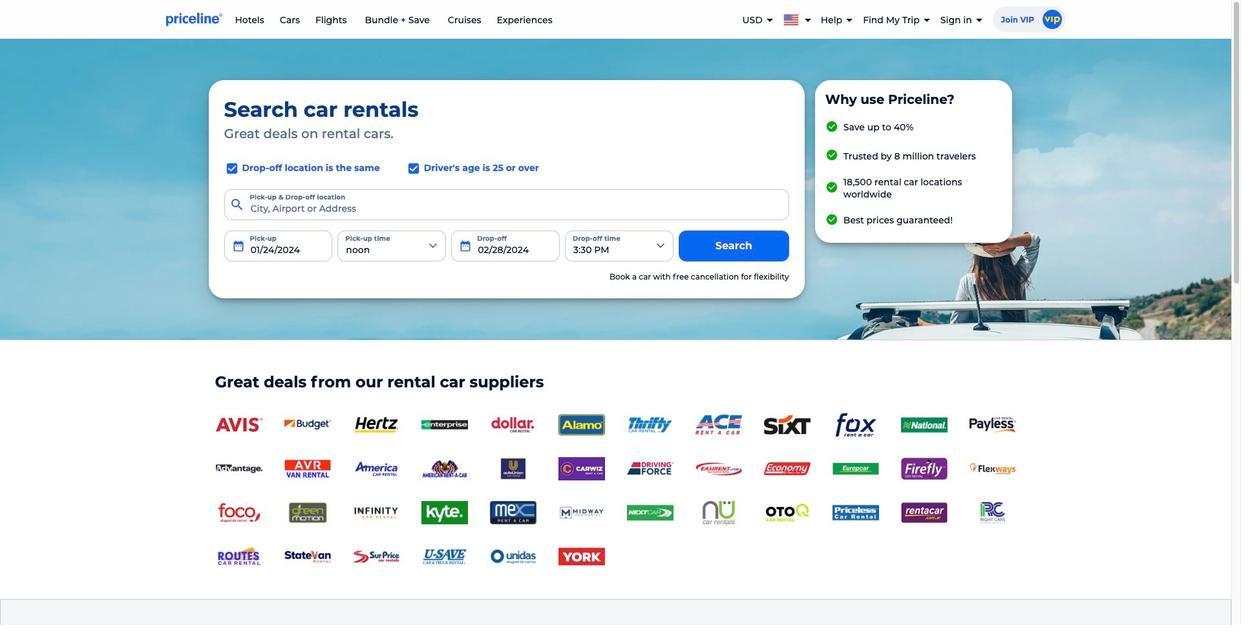 Task type: describe. For each thing, give the bounding box(es) containing it.
budget image
[[284, 414, 331, 437]]

u save image
[[421, 546, 468, 569]]

rentacar image
[[901, 502, 947, 525]]

nü image
[[695, 502, 742, 525]]

kyte image
[[421, 502, 468, 525]]

york image
[[558, 546, 605, 569]]

en us image
[[783, 12, 804, 26]]

flexways image
[[969, 458, 1016, 481]]

america car rental image
[[353, 458, 399, 481]]

hertz image
[[353, 414, 399, 437]]

otoq image
[[764, 502, 810, 525]]

europcar image
[[832, 458, 879, 481]]

easirent image
[[695, 458, 742, 481]]

state van rental image
[[284, 546, 331, 569]]

calendar image for pick-up field
[[232, 240, 245, 253]]

enterprise image
[[421, 414, 468, 437]]

autounion image
[[490, 458, 536, 481]]

driving force image
[[627, 458, 673, 481]]

firefly image
[[901, 458, 947, 481]]

City, Airport or Address text field
[[224, 189, 789, 220]]

airport van rental image
[[284, 458, 331, 481]]

right cars image
[[969, 502, 1016, 525]]

advantage image
[[216, 458, 262, 481]]



Task type: vqa. For each thing, say whether or not it's contained in the screenshot.
Kyte image
yes



Task type: locate. For each thing, give the bounding box(es) containing it.
calendar image for drop-off field in the left of the page
[[459, 240, 472, 253]]

priceline.com home image
[[166, 12, 222, 27]]

routes image
[[216, 546, 262, 569]]

sixt image
[[764, 414, 810, 437]]

fox image
[[832, 414, 879, 437]]

ace image
[[695, 414, 742, 437]]

Drop-off field
[[451, 231, 560, 262]]

nextcar image
[[627, 502, 673, 525]]

dollar image
[[490, 414, 536, 437]]

economy image
[[764, 458, 810, 481]]

thrifty image
[[627, 414, 673, 437]]

1 calendar image from the left
[[232, 240, 245, 253]]

2 calendar image from the left
[[459, 240, 472, 253]]

vip badge icon image
[[1042, 10, 1062, 29]]

national image
[[901, 414, 947, 437]]

green motion image
[[284, 502, 331, 525]]

0 horizontal spatial calendar image
[[232, 240, 245, 253]]

avis image
[[216, 414, 262, 437]]

alamo image
[[558, 414, 605, 437]]

unidas image
[[490, 546, 536, 569]]

american image
[[421, 458, 468, 481]]

mex image
[[490, 502, 536, 525]]

infinity image
[[353, 502, 399, 525]]

priceless image
[[832, 502, 879, 525]]

midway image
[[558, 502, 605, 525]]

Pick-up field
[[224, 231, 332, 262]]

payless image
[[969, 417, 1016, 434]]

calendar image
[[232, 240, 245, 253], [459, 240, 472, 253]]

carwiz image
[[558, 458, 605, 481]]

foco image
[[216, 502, 262, 525]]

1 horizontal spatial calendar image
[[459, 240, 472, 253]]

surprice image
[[353, 546, 399, 569]]



